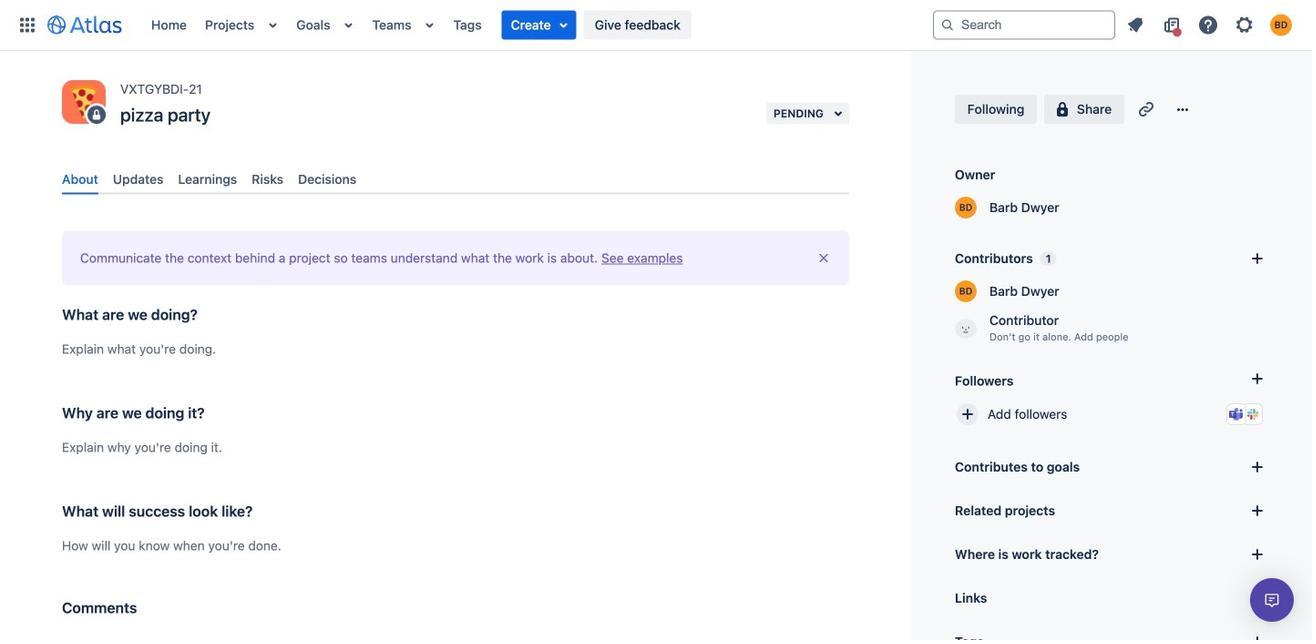 Task type: describe. For each thing, give the bounding box(es) containing it.
0 horizontal spatial list
[[142, 0, 934, 51]]

notifications image
[[1125, 14, 1147, 36]]

close banner image
[[817, 251, 832, 266]]

Search field
[[934, 10, 1116, 40]]

add a follower image
[[1247, 368, 1269, 390]]

1 horizontal spatial list
[[1120, 10, 1302, 40]]

slack logo showing nan channels are connected to this project image
[[1246, 408, 1261, 422]]

add tag image
[[1247, 632, 1269, 641]]

switch to... image
[[16, 14, 38, 36]]

msteams logo showing  channels are connected to this project image
[[1230, 408, 1245, 422]]



Task type: locate. For each thing, give the bounding box(es) containing it.
search image
[[941, 18, 956, 32]]

settings image
[[1235, 14, 1256, 36]]

tab list
[[55, 165, 857, 195]]

list item inside list
[[502, 10, 577, 40]]

help image
[[1198, 14, 1220, 36]]

banner
[[0, 0, 1313, 51]]

list item
[[502, 10, 577, 40]]

top element
[[11, 0, 934, 51]]

account image
[[1271, 14, 1293, 36]]

None search field
[[934, 10, 1116, 40]]

list
[[142, 0, 934, 51], [1120, 10, 1302, 40]]

add follower image
[[957, 404, 979, 426]]



Task type: vqa. For each thing, say whether or not it's contained in the screenshot.
search IMAGE
yes



